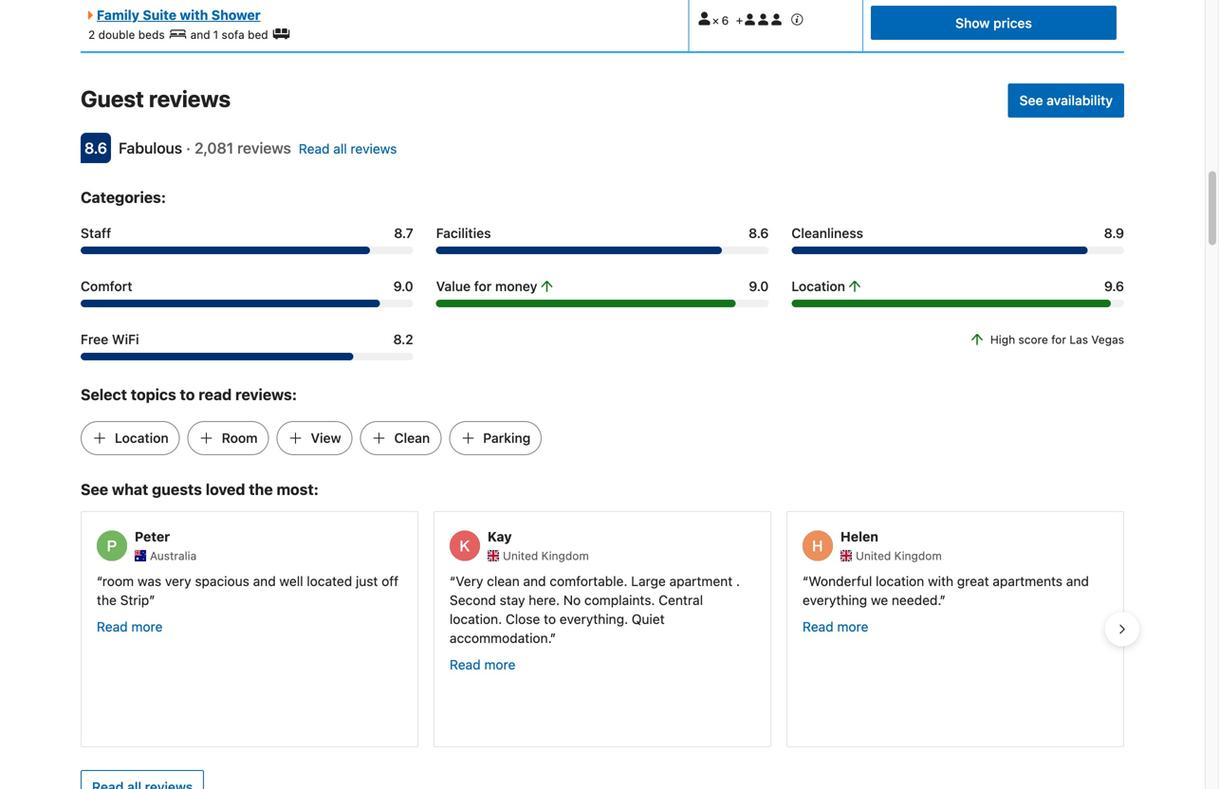 Task type: vqa. For each thing, say whether or not it's contained in the screenshot.


Task type: describe. For each thing, give the bounding box(es) containing it.
2,081
[[194, 139, 234, 157]]

everything.
[[560, 612, 628, 627]]

scored 8.6 element
[[81, 133, 111, 163]]

view
[[311, 430, 341, 446]]

free wifi
[[81, 332, 139, 347]]

complaints.
[[584, 593, 655, 608]]

read more for " wonderful location with great apartments and everything we needed.
[[803, 619, 868, 635]]

see availability
[[1019, 93, 1113, 108]]

just
[[356, 574, 378, 589]]

value
[[436, 279, 471, 294]]

more for " wonderful location with great apartments and everything we needed.
[[837, 619, 868, 635]]

kingdom for with
[[894, 549, 942, 563]]

more for " room was very spacious and well located just off the strip
[[131, 619, 163, 635]]

prices
[[993, 15, 1032, 31]]

2 double beds
[[88, 28, 165, 41]]

categories:
[[81, 188, 166, 206]]

9.6
[[1104, 279, 1124, 294]]

australia
[[150, 549, 197, 563]]

all
[[333, 141, 347, 157]]

wifi
[[112, 332, 139, 347]]

this is a carousel with rotating slides. it displays featured reviews of the property. use next and previous buttons to navigate. region
[[65, 504, 1139, 755]]

read more for " very clean and comfortable. large apartment . second stay here. no complaints. central location. close to everything. quiet accommodation.
[[450, 657, 516, 673]]

second
[[450, 593, 496, 608]]

read for everything
[[803, 619, 834, 635]]

score
[[1018, 333, 1048, 346]]

apartment
[[669, 574, 733, 589]]

loved
[[206, 481, 245, 499]]

select
[[81, 386, 127, 404]]

stay
[[500, 593, 525, 608]]

1 sofa bed
[[213, 28, 268, 41]]

6
[[722, 14, 728, 27]]

×
[[712, 14, 719, 27]]

" wonderful location with great apartments and everything we needed.
[[803, 574, 1089, 608]]

see what guests loved the most:
[[81, 481, 319, 499]]

read for .
[[450, 657, 481, 673]]

× 6
[[712, 14, 728, 27]]

kay
[[488, 529, 512, 544]]

well
[[279, 574, 303, 589]]

money
[[495, 279, 537, 294]]

9.0 for comfort
[[393, 279, 413, 294]]

review categories element
[[81, 186, 166, 209]]

double
[[98, 28, 135, 41]]

location
[[876, 574, 924, 589]]

9.0 for value for money
[[749, 279, 769, 294]]

1 horizontal spatial for
[[1051, 333, 1066, 346]]

high score for las vegas
[[990, 333, 1124, 346]]

no
[[563, 593, 581, 608]]

comfort
[[81, 279, 132, 294]]

strip
[[120, 593, 149, 608]]

beds
[[138, 28, 165, 41]]

room
[[222, 430, 258, 446]]

was
[[137, 574, 161, 589]]

read more button for very clean and comfortable. large apartment . second stay here. no complaints. central location. close to everything. quiet accommodation.
[[450, 656, 516, 675]]

quiet
[[632, 612, 665, 627]]

0 horizontal spatial reviews
[[149, 85, 231, 112]]

apartments
[[993, 574, 1063, 589]]

united kingdom image
[[841, 550, 852, 562]]

clean
[[487, 574, 520, 589]]

family suite with shower
[[97, 7, 261, 23]]

we
[[871, 593, 888, 608]]

everything
[[803, 593, 867, 608]]

sofa
[[222, 28, 244, 41]]

united kingdom for and
[[503, 549, 589, 563]]

location.
[[450, 612, 502, 627]]

free wifi 8.2 meter
[[81, 353, 413, 361]]

clean
[[394, 430, 430, 446]]

cleanliness
[[792, 225, 863, 241]]

show prices button
[[871, 6, 1117, 40]]

read
[[198, 386, 232, 404]]

staff 8.7 meter
[[81, 247, 413, 254]]

guest
[[81, 85, 144, 112]]

very
[[456, 574, 483, 589]]

wonderful
[[809, 574, 872, 589]]

topics
[[131, 386, 176, 404]]

staff
[[81, 225, 111, 241]]

" for wonderful
[[803, 574, 809, 589]]

value for money
[[436, 279, 537, 294]]

high
[[990, 333, 1015, 346]]

needed.
[[892, 593, 940, 608]]

off
[[382, 574, 399, 589]]

" room was very spacious and well located just off the strip
[[97, 574, 399, 608]]

.
[[736, 574, 740, 589]]



Task type: locate. For each thing, give the bounding box(es) containing it.
·
[[186, 139, 191, 157]]

1 horizontal spatial to
[[544, 612, 556, 627]]

location down topics
[[115, 430, 169, 446]]

1 horizontal spatial with
[[928, 574, 954, 589]]

1 vertical spatial to
[[544, 612, 556, 627]]

family suite with shower link
[[88, 7, 261, 23]]

more for " very clean and comfortable. large apartment . second stay here. no complaints. central location. close to everything. quiet accommodation.
[[484, 657, 516, 673]]

comfort 9.0 meter
[[81, 300, 413, 307]]

las
[[1069, 333, 1088, 346]]

great
[[957, 574, 989, 589]]

0 horizontal spatial see
[[81, 481, 108, 499]]

more down strip
[[131, 619, 163, 635]]

united right united kingdom icon
[[503, 549, 538, 563]]

" left the was
[[97, 574, 102, 589]]

most:
[[277, 481, 319, 499]]

0 horizontal spatial for
[[474, 279, 492, 294]]

kingdom for and
[[541, 549, 589, 563]]

0 vertical spatial see
[[1019, 93, 1043, 108]]

shower
[[211, 7, 261, 23]]

accommodation.
[[450, 631, 550, 646]]

0 horizontal spatial read more
[[97, 619, 163, 635]]

for right value
[[474, 279, 492, 294]]

0 horizontal spatial united kingdom
[[503, 549, 589, 563]]

1 united from the left
[[503, 549, 538, 563]]

" down the was
[[149, 593, 155, 608]]

" for with
[[940, 593, 946, 608]]

see left availability
[[1019, 93, 1043, 108]]

2 united kingdom from the left
[[856, 549, 942, 563]]

8.7
[[394, 225, 413, 241]]

guest reviews
[[81, 85, 231, 112]]

united kingdom image
[[488, 550, 499, 562]]

1
[[213, 28, 218, 41]]

2 horizontal spatial read more button
[[803, 618, 868, 637]]

1 horizontal spatial reviews
[[237, 139, 291, 157]]

read down strip
[[97, 619, 128, 635]]

the inside " room was very spacious and well located just off the strip
[[97, 593, 117, 608]]

1 united kingdom from the left
[[503, 549, 589, 563]]

the
[[249, 481, 273, 499], [97, 593, 117, 608]]

parking
[[483, 430, 531, 446]]

reviews
[[149, 85, 231, 112], [237, 139, 291, 157], [351, 141, 397, 157]]

kingdom up "comfortable." at the bottom
[[541, 549, 589, 563]]

fabulous · 2,081 reviews
[[119, 139, 291, 157]]

read more
[[97, 619, 163, 635], [803, 619, 868, 635], [450, 657, 516, 673]]

0 vertical spatial the
[[249, 481, 273, 499]]

and inside " room was very spacious and well located just off the strip
[[253, 574, 276, 589]]

read more button for room was very spacious and well located just off the strip
[[97, 618, 163, 637]]

united kingdom up location
[[856, 549, 942, 563]]

1 horizontal spatial 9.0
[[749, 279, 769, 294]]

facilities 8.6 meter
[[436, 247, 769, 254]]

0 vertical spatial location
[[792, 279, 845, 294]]

facilities
[[436, 225, 491, 241]]

read more button for wonderful location with great apartments and everything we needed.
[[803, 618, 868, 637]]

the down "room"
[[97, 593, 117, 608]]

read more down accommodation.
[[450, 657, 516, 673]]

kingdom
[[541, 549, 589, 563], [894, 549, 942, 563]]

read more down everything
[[803, 619, 868, 635]]

location
[[792, 279, 845, 294], [115, 430, 169, 446]]

2 horizontal spatial more
[[837, 619, 868, 635]]

here.
[[529, 593, 560, 608]]

" for very
[[149, 593, 155, 608]]

2 " from the left
[[450, 574, 456, 589]]

read for located
[[97, 619, 128, 635]]

united kingdom up here.
[[503, 549, 589, 563]]

room
[[102, 574, 134, 589]]

see left what
[[81, 481, 108, 499]]

with inside " wonderful location with great apartments and everything we needed.
[[928, 574, 954, 589]]

for
[[474, 279, 492, 294], [1051, 333, 1066, 346]]

9.0
[[393, 279, 413, 294], [749, 279, 769, 294]]

large
[[631, 574, 666, 589]]

" down here.
[[550, 631, 556, 646]]

located
[[307, 574, 352, 589]]

vegas
[[1091, 333, 1124, 346]]

read more down strip
[[97, 619, 163, 635]]

with
[[180, 7, 208, 23], [928, 574, 954, 589]]

1 horizontal spatial more
[[484, 657, 516, 673]]

reviews:
[[235, 386, 297, 404]]

8.2
[[393, 332, 413, 347]]

" inside " wonderful location with great apartments and everything we needed.
[[803, 574, 809, 589]]

" for very
[[450, 574, 456, 589]]

reviews right the all on the left top of the page
[[351, 141, 397, 157]]

" for and
[[550, 631, 556, 646]]

and up here.
[[523, 574, 546, 589]]

and inside " very clean and comfortable. large apartment . second stay here. no complaints. central location. close to everything. quiet accommodation.
[[523, 574, 546, 589]]

central
[[659, 593, 703, 608]]

0 horizontal spatial 9.0
[[393, 279, 413, 294]]

peter
[[135, 529, 170, 544]]

1 horizontal spatial kingdom
[[894, 549, 942, 563]]

1 horizontal spatial read more
[[450, 657, 516, 673]]

2 horizontal spatial reviews
[[351, 141, 397, 157]]

reviews right 2,081
[[237, 139, 291, 157]]

0 horizontal spatial the
[[97, 593, 117, 608]]

location down cleanliness
[[792, 279, 845, 294]]

with right suite
[[180, 7, 208, 23]]

availability
[[1047, 93, 1113, 108]]

1 " from the left
[[97, 574, 102, 589]]

for left las
[[1051, 333, 1066, 346]]

suite
[[143, 7, 177, 23]]

1 horizontal spatial united kingdom
[[856, 549, 942, 563]]

united for helen
[[856, 549, 891, 563]]

1 horizontal spatial the
[[249, 481, 273, 499]]

see for see what guests loved the most:
[[81, 481, 108, 499]]

read all reviews
[[299, 141, 397, 157]]

1 vertical spatial location
[[115, 430, 169, 446]]

and left '1'
[[190, 28, 210, 41]]

what
[[112, 481, 148, 499]]

1 kingdom from the left
[[541, 549, 589, 563]]

spacious
[[195, 574, 249, 589]]

1 horizontal spatial see
[[1019, 93, 1043, 108]]

" for room
[[97, 574, 102, 589]]

2 9.0 from the left
[[749, 279, 769, 294]]

8.6 down guest
[[84, 139, 107, 157]]

united kingdom for with
[[856, 549, 942, 563]]

see availability button
[[1008, 84, 1124, 118]]

0 horizontal spatial "
[[97, 574, 102, 589]]

"
[[149, 593, 155, 608], [940, 593, 946, 608], [550, 631, 556, 646]]

1 horizontal spatial "
[[550, 631, 556, 646]]

" inside " room was very spacious and well located just off the strip
[[97, 574, 102, 589]]

and right 'apartments'
[[1066, 574, 1089, 589]]

fabulous
[[119, 139, 182, 157]]

0 horizontal spatial read more button
[[97, 618, 163, 637]]

to left read on the left of the page
[[180, 386, 195, 404]]

to inside " very clean and comfortable. large apartment . second stay here. no complaints. central location. close to everything. quiet accommodation.
[[544, 612, 556, 627]]

0 horizontal spatial more
[[131, 619, 163, 635]]

united for kay
[[503, 549, 538, 563]]

show
[[955, 15, 990, 31]]

rated fabulous element
[[119, 139, 182, 157]]

1 vertical spatial for
[[1051, 333, 1066, 346]]

read more button
[[97, 618, 163, 637], [803, 618, 868, 637], [450, 656, 516, 675]]

to down here.
[[544, 612, 556, 627]]

to
[[180, 386, 195, 404], [544, 612, 556, 627]]

read left the all on the left top of the page
[[299, 141, 330, 157]]

read down everything
[[803, 619, 834, 635]]

2 horizontal spatial "
[[940, 593, 946, 608]]

1 vertical spatial 8.6
[[749, 225, 769, 241]]

0 vertical spatial with
[[180, 7, 208, 23]]

see for see availability
[[1019, 93, 1043, 108]]

united down helen
[[856, 549, 891, 563]]

united kingdom
[[503, 549, 589, 563], [856, 549, 942, 563]]

helen
[[841, 529, 878, 544]]

" up second
[[450, 574, 456, 589]]

1 vertical spatial with
[[928, 574, 954, 589]]

united
[[503, 549, 538, 563], [856, 549, 891, 563]]

kingdom up location
[[894, 549, 942, 563]]

0 horizontal spatial to
[[180, 386, 195, 404]]

0 vertical spatial 8.6
[[84, 139, 107, 157]]

and inside " wonderful location with great apartments and everything we needed.
[[1066, 574, 1089, 589]]

+
[[736, 13, 743, 26]]

value for money 9.0 meter
[[436, 300, 769, 307]]

0 horizontal spatial 8.6
[[84, 139, 107, 157]]

0 vertical spatial for
[[474, 279, 492, 294]]

0 horizontal spatial location
[[115, 430, 169, 446]]

0 horizontal spatial united
[[503, 549, 538, 563]]

cleanliness 8.9 meter
[[792, 247, 1124, 254]]

" right we in the bottom right of the page
[[940, 593, 946, 608]]

show prices
[[955, 15, 1032, 31]]

bed
[[248, 28, 268, 41]]

australia image
[[135, 550, 146, 562]]

1 vertical spatial the
[[97, 593, 117, 608]]

6 adults, 3 children element
[[697, 6, 804, 27]]

see
[[1019, 93, 1043, 108], [81, 481, 108, 499]]

1 vertical spatial see
[[81, 481, 108, 499]]

read more button down everything
[[803, 618, 868, 637]]

2 horizontal spatial "
[[803, 574, 809, 589]]

1 9.0 from the left
[[393, 279, 413, 294]]

and left well
[[253, 574, 276, 589]]

0 horizontal spatial with
[[180, 7, 208, 23]]

comfortable.
[[550, 574, 627, 589]]

location 9.6 meter
[[792, 300, 1124, 307]]

2
[[88, 28, 95, 41]]

and
[[190, 28, 210, 41], [253, 574, 276, 589], [523, 574, 546, 589], [1066, 574, 1089, 589]]

2 united from the left
[[856, 549, 891, 563]]

see inside button
[[1019, 93, 1043, 108]]

free
[[81, 332, 108, 347]]

guest reviews element
[[81, 84, 1001, 114]]

very
[[165, 574, 191, 589]]

the right loved
[[249, 481, 273, 499]]

2 horizontal spatial read more
[[803, 619, 868, 635]]

1 horizontal spatial "
[[450, 574, 456, 589]]

read more for " room was very spacious and well located just off the strip
[[97, 619, 163, 635]]

more down everything
[[837, 619, 868, 635]]

0 horizontal spatial "
[[149, 593, 155, 608]]

1 horizontal spatial united
[[856, 549, 891, 563]]

" very clean and comfortable. large apartment . second stay here. no complaints. central location. close to everything. quiet accommodation.
[[450, 574, 740, 646]]

0 horizontal spatial kingdom
[[541, 549, 589, 563]]

1 horizontal spatial read more button
[[450, 656, 516, 675]]

select topics to read reviews:
[[81, 386, 297, 404]]

" inside " very clean and comfortable. large apartment . second stay here. no complaints. central location. close to everything. quiet accommodation.
[[450, 574, 456, 589]]

8.6
[[84, 139, 107, 157], [749, 225, 769, 241]]

reviews up the ·
[[149, 85, 231, 112]]

with up needed.
[[928, 574, 954, 589]]

" up everything
[[803, 574, 809, 589]]

read more button down strip
[[97, 618, 163, 637]]

more down accommodation.
[[484, 657, 516, 673]]

read down accommodation.
[[450, 657, 481, 673]]

1 horizontal spatial 8.6
[[749, 225, 769, 241]]

0 vertical spatial to
[[180, 386, 195, 404]]

guests
[[152, 481, 202, 499]]

8.6 left cleanliness
[[749, 225, 769, 241]]

3 " from the left
[[803, 574, 809, 589]]

1 horizontal spatial location
[[792, 279, 845, 294]]

2 kingdom from the left
[[894, 549, 942, 563]]

read more button down accommodation.
[[450, 656, 516, 675]]

8.9
[[1104, 225, 1124, 241]]



